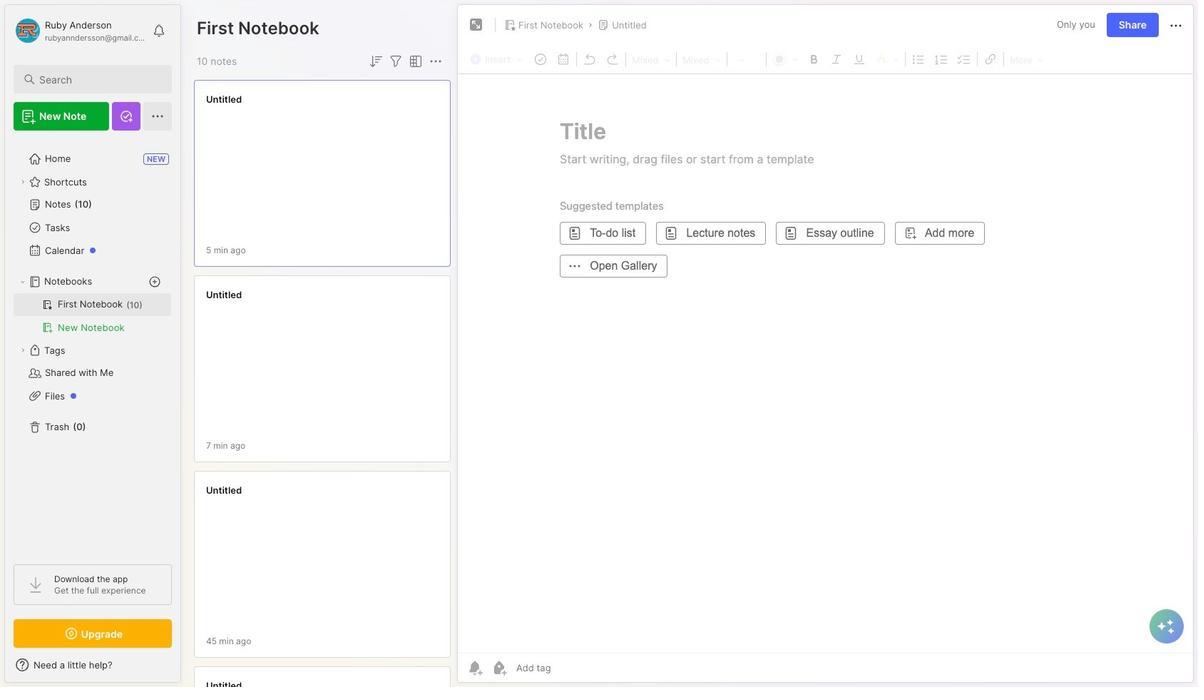 Task type: locate. For each thing, give the bounding box(es) containing it.
font color image
[[769, 49, 803, 68]]

expand tags image
[[19, 346, 27, 355]]

0 vertical spatial more actions field
[[1168, 16, 1185, 34]]

expand note image
[[468, 16, 485, 34]]

highlight image
[[871, 49, 904, 68]]

add tag image
[[491, 659, 508, 677]]

note window element
[[457, 4, 1195, 687]]

more actions image
[[1168, 17, 1185, 34], [427, 53, 445, 70]]

1 vertical spatial more actions field
[[427, 53, 445, 70]]

tree
[[5, 139, 181, 552]]

add filters image
[[388, 53, 405, 70]]

expand notebooks image
[[19, 278, 27, 286]]

0 horizontal spatial more actions image
[[427, 53, 445, 70]]

cell
[[14, 293, 171, 316]]

View options field
[[405, 53, 425, 70]]

Font color field
[[769, 49, 803, 68]]

None search field
[[39, 71, 159, 88]]

add a reminder image
[[467, 659, 484, 677]]

More actions field
[[1168, 16, 1185, 34], [427, 53, 445, 70]]

Account field
[[14, 16, 146, 45]]

Insert field
[[467, 50, 530, 69]]

none search field inside 'main' element
[[39, 71, 159, 88]]

Note Editor text field
[[458, 74, 1194, 653]]

cell inside 'main' element
[[14, 293, 171, 316]]

1 horizontal spatial more actions image
[[1168, 17, 1185, 34]]

click to collapse image
[[180, 661, 191, 678]]

Sort options field
[[368, 53, 385, 70]]

Highlight field
[[871, 49, 904, 68]]

group
[[14, 293, 171, 339]]

more image
[[1006, 50, 1049, 69]]

font size image
[[729, 50, 765, 69]]



Task type: vqa. For each thing, say whether or not it's contained in the screenshot.
Heading level image
yes



Task type: describe. For each thing, give the bounding box(es) containing it.
More field
[[1006, 50, 1049, 69]]

Add filters field
[[388, 53, 405, 70]]

Font family field
[[679, 50, 726, 69]]

font family image
[[679, 50, 726, 69]]

insert image
[[467, 50, 530, 69]]

1 vertical spatial more actions image
[[427, 53, 445, 70]]

Heading level field
[[628, 50, 675, 69]]

tree inside 'main' element
[[5, 139, 181, 552]]

WHAT'S NEW field
[[5, 654, 181, 677]]

Font size field
[[729, 50, 765, 69]]

heading level image
[[628, 50, 675, 69]]

0 vertical spatial more actions image
[[1168, 17, 1185, 34]]

group inside 'main' element
[[14, 293, 171, 339]]

main element
[[0, 0, 186, 687]]

Add tag field
[[515, 662, 623, 674]]

Search text field
[[39, 73, 159, 86]]

1 horizontal spatial more actions field
[[1168, 16, 1185, 34]]

0 horizontal spatial more actions field
[[427, 53, 445, 70]]



